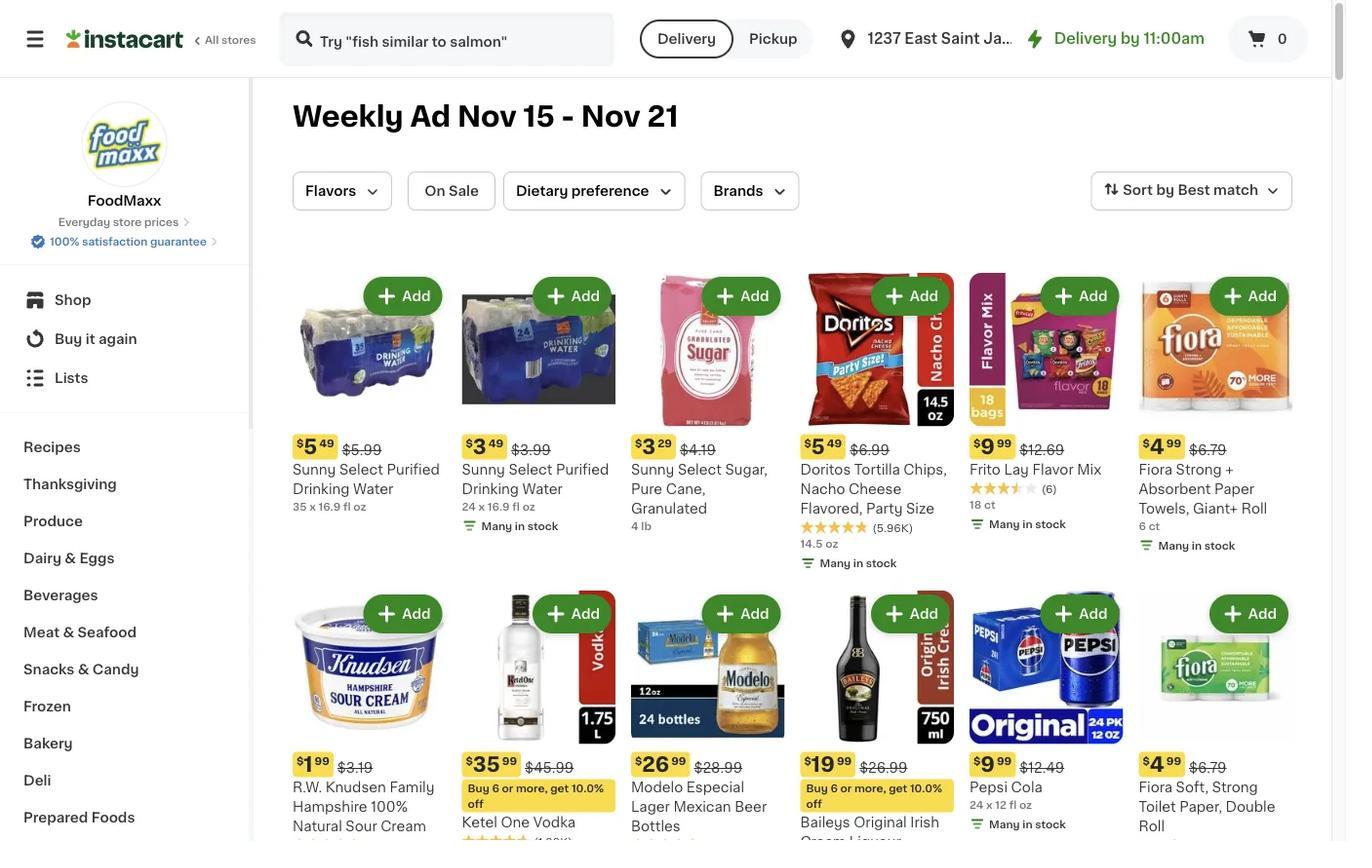 Task type: vqa. For each thing, say whether or not it's contained in the screenshot.
'Ketel'
yes



Task type: describe. For each thing, give the bounding box(es) containing it.
in down the flavored,
[[853, 558, 863, 569]]

brands
[[714, 184, 763, 198]]

4 for absorbent
[[1150, 437, 1164, 457]]

$3.99
[[511, 443, 551, 457]]

seafood
[[78, 626, 137, 640]]

mix
[[1077, 463, 1101, 476]]

purified inside sunny select purified drinking water 35 x 16.9 fl oz
[[387, 463, 440, 476]]

$26.99
[[860, 761, 908, 775]]

24 inside the pepsi cola 24 x 12 fl oz
[[970, 800, 984, 811]]

$ inside $ 26 99 $28.99 modelo especial lager mexican beer bottles
[[635, 756, 642, 767]]

99 inside $ 1 99
[[315, 756, 330, 767]]

99 inside $ 4 99 $6.79 fiora soft, strong toilet paper, double roll
[[1166, 756, 1181, 767]]

foods
[[91, 812, 135, 825]]

shop
[[55, 294, 91, 307]]

Search field
[[281, 14, 612, 64]]

21
[[647, 103, 678, 131]]

chips,
[[904, 463, 947, 476]]

towels,
[[1139, 502, 1189, 516]]

prepared foods
[[23, 812, 135, 825]]

$ inside $ 4 99 $6.79 fiora strong + absorbent paper towels, giant+ roll 6 ct
[[1143, 438, 1150, 449]]

(5.96k)
[[873, 523, 913, 534]]

$ 26 99 $28.99 modelo especial lager mexican beer bottles
[[631, 755, 767, 833]]

bottles
[[631, 820, 681, 833]]

frozen
[[23, 700, 71, 714]]

2 nov from the left
[[581, 103, 640, 131]]

49 for sunny select purified drinking water
[[319, 438, 334, 449]]

$ inside $9.99 original price: $12.69 element
[[973, 438, 981, 449]]

many in stock for 4
[[1158, 540, 1235, 551]]

ketel
[[462, 816, 497, 830]]

lists
[[55, 372, 88, 385]]

stock for 4
[[1204, 540, 1235, 551]]

pepsi
[[970, 781, 1008, 794]]

$28.99
[[694, 761, 742, 775]]

sunny inside $ 3 49 $3.99 sunny select purified drinking water 24 x 16.9 fl oz
[[462, 463, 505, 476]]

everyday
[[58, 217, 110, 228]]

many in stock down 14.5 oz
[[820, 558, 897, 569]]

knudsen
[[326, 781, 386, 794]]

ct inside $ 4 99 $6.79 fiora strong + absorbent paper towels, giant+ roll 6 ct
[[1149, 521, 1160, 532]]

$ inside "$9.99 original price: $12.49" 'element'
[[973, 756, 981, 767]]

buy for 19
[[806, 783, 828, 794]]

0 horizontal spatial ct
[[984, 500, 996, 511]]

24 inside $ 3 49 $3.99 sunny select purified drinking water 24 x 16.9 fl oz
[[462, 501, 476, 512]]

lay
[[1004, 463, 1029, 476]]

100% satisfaction guarantee button
[[30, 230, 218, 250]]

99 up lay
[[997, 438, 1012, 449]]

oz inside $ 3 49 $3.99 sunny select purified drinking water 24 x 16.9 fl oz
[[522, 501, 535, 512]]

x inside $ 3 49 $3.99 sunny select purified drinking water 24 x 16.9 fl oz
[[478, 501, 485, 512]]

sort
[[1123, 184, 1153, 197]]

prepared foods link
[[12, 800, 237, 837]]

everyday store prices link
[[58, 215, 190, 230]]

$ 4 99 $6.79 fiora strong + absorbent paper towels, giant+ roll 6 ct
[[1139, 437, 1267, 532]]

absorbent
[[1139, 482, 1211, 496]]

get for 19
[[889, 783, 907, 794]]

-
[[561, 103, 575, 131]]

water inside sunny select purified drinking water 35 x 16.9 fl oz
[[353, 482, 393, 496]]

off for 35
[[468, 799, 484, 810]]

$ inside $ 19 99 $26.99 buy 6 or more, get 10.0% off baileys original irish cream liqueur
[[804, 756, 811, 767]]

14.5 oz
[[800, 539, 838, 550]]

15
[[523, 103, 555, 131]]

10.0% for 19
[[910, 783, 942, 794]]

stock down (5.96k) at the right of the page
[[866, 558, 897, 569]]

99 inside $ 19 99 $26.99 buy 6 or more, get 10.0% off baileys original irish cream liqueur
[[837, 756, 852, 767]]

soft,
[[1176, 781, 1209, 794]]

lager
[[631, 800, 670, 814]]

tortilla
[[854, 463, 900, 476]]

+
[[1225, 463, 1234, 476]]

select inside $ 3 49 $3.99 sunny select purified drinking water 24 x 16.9 fl oz
[[509, 463, 552, 476]]

cream inside $ 19 99 $26.99 buy 6 or more, get 10.0% off baileys original irish cream liqueur
[[800, 835, 846, 842]]

$4.99 original price: $6.79 element for fiora strong + absorbent paper towels, giant+ roll
[[1139, 435, 1292, 460]]

strong inside $ 4 99 $6.79 fiora strong + absorbent paper towels, giant+ roll 6 ct
[[1176, 463, 1222, 476]]

size
[[906, 502, 935, 516]]

match
[[1213, 184, 1258, 197]]

dairy & eggs
[[23, 552, 115, 566]]

giant+
[[1193, 502, 1238, 516]]

$3.19
[[337, 761, 373, 775]]

recipes link
[[12, 429, 237, 466]]

pickup
[[749, 32, 797, 46]]

purified inside $ 3 49 $3.99 sunny select purified drinking water 24 x 16.9 fl oz
[[556, 463, 609, 476]]

add for $9.99 original price: $12.69 element
[[1079, 290, 1108, 303]]

100% inside 100% satisfaction guarantee button
[[50, 237, 79, 247]]

cola
[[1011, 781, 1043, 794]]

snacks & candy
[[23, 663, 139, 677]]

frito
[[970, 463, 1001, 476]]

r.w.
[[293, 781, 322, 794]]

5 for sunny select purified drinking water
[[304, 437, 317, 457]]

deli
[[23, 774, 51, 788]]

oz inside sunny select purified drinking water 35 x 16.9 fl oz
[[353, 501, 366, 512]]

by for sort
[[1156, 184, 1174, 197]]

9 for frito lay flavor mix
[[981, 437, 995, 457]]

toilet
[[1139, 800, 1176, 814]]

r.w. knudsen family hampshire 100% natural sour cream
[[293, 781, 435, 833]]

beverages link
[[12, 577, 237, 615]]

buy for 35
[[468, 783, 489, 794]]

100% satisfaction guarantee
[[50, 237, 207, 247]]

original
[[854, 816, 907, 830]]

x inside sunny select purified drinking water 35 x 16.9 fl oz
[[309, 501, 316, 512]]

$ inside $ 4 99 $6.79 fiora soft, strong toilet paper, double roll
[[1143, 756, 1150, 767]]

frito lay flavor mix
[[970, 463, 1101, 476]]

many for 4
[[1158, 540, 1189, 551]]

deli link
[[12, 763, 237, 800]]

add for $5.49 original price: $5.99 element
[[402, 290, 431, 303]]

26
[[642, 755, 669, 775]]

product group containing 35
[[462, 591, 615, 842]]

dietary preference button
[[503, 172, 685, 211]]

stock down (6) in the bottom of the page
[[1035, 519, 1066, 530]]

all stores
[[205, 35, 256, 45]]

6 for 35
[[492, 783, 499, 794]]

in for 4
[[1192, 540, 1202, 551]]

fl inside sunny select purified drinking water 35 x 16.9 fl oz
[[343, 501, 351, 512]]

weekly
[[293, 103, 403, 131]]

99 inside $ 26 99 $28.99 modelo especial lager mexican beer bottles
[[671, 756, 686, 767]]

$4.19
[[680, 443, 716, 457]]

3 for $ 3 49 $3.99 sunny select purified drinking water 24 x 16.9 fl oz
[[473, 437, 486, 457]]

$ 9 99 for $12.69
[[973, 437, 1012, 457]]

$ inside $ 1 99
[[297, 756, 304, 767]]

foodmaxx
[[88, 194, 161, 208]]

$ inside $5.49 original price: $6.99 element
[[804, 438, 811, 449]]

$ 5 49 for $5.99
[[297, 437, 334, 457]]

$ inside $5.49 original price: $5.99 element
[[297, 438, 304, 449]]

add for fiora strong + absorbent paper towels, giant+ roll $4.99 original price: $6.79 "element"
[[1248, 290, 1277, 303]]

$ 1 99
[[297, 755, 330, 775]]

preference
[[571, 184, 649, 198]]

$9.99 original price: $12.49 element
[[970, 753, 1123, 778]]

(6)
[[1042, 484, 1057, 495]]

especial
[[686, 781, 744, 794]]

$9.99 original price: $12.69 element
[[970, 435, 1123, 460]]

$6.99
[[850, 443, 890, 457]]

$35.99 original price: $45.99 element
[[462, 753, 615, 778]]

weekly ad nov 15 - nov 21
[[293, 103, 678, 131]]

12
[[995, 800, 1007, 811]]

$ 3 29
[[635, 437, 672, 457]]

delivery for delivery
[[657, 32, 716, 46]]

oz inside the pepsi cola 24 x 12 fl oz
[[1019, 800, 1032, 811]]

mexican
[[673, 800, 731, 814]]

in for cola
[[1023, 819, 1033, 830]]

stock for 3
[[527, 521, 558, 532]]

liqueur
[[849, 835, 901, 842]]

29
[[658, 438, 672, 449]]

frozen link
[[12, 689, 237, 726]]

& for dairy
[[65, 552, 76, 566]]

delivery for delivery by 11:00am
[[1054, 32, 1117, 46]]

lb
[[641, 521, 651, 532]]

fl inside the pepsi cola 24 x 12 fl oz
[[1009, 800, 1017, 811]]

east
[[904, 32, 938, 46]]

many down 14.5 oz
[[820, 558, 851, 569]]

$12.49
[[1020, 761, 1064, 775]]

many in stock down (6) in the bottom of the page
[[989, 519, 1066, 530]]

nacho
[[800, 482, 845, 496]]

& for snacks
[[78, 663, 89, 677]]

flavor
[[1032, 463, 1074, 476]]

select for 5
[[339, 463, 383, 476]]

16.9 inside $ 3 49 $3.99 sunny select purified drinking water 24 x 16.9 fl oz
[[488, 501, 510, 512]]

$ 4 99 $6.79 fiora soft, strong toilet paper, double roll
[[1139, 755, 1275, 833]]

flavors
[[305, 184, 356, 198]]



Task type: locate. For each thing, give the bounding box(es) containing it.
by inside field
[[1156, 184, 1174, 197]]

stock down $ 3 49 $3.99 sunny select purified drinking water 24 x 16.9 fl oz
[[527, 521, 558, 532]]

2 sunny from the left
[[462, 463, 505, 476]]

$6.79 inside $ 4 99 $6.79 fiora strong + absorbent paper towels, giant+ roll 6 ct
[[1189, 443, 1227, 457]]

1 horizontal spatial 24
[[970, 800, 984, 811]]

$ 9 99 inside "$9.99 original price: $12.49" 'element'
[[973, 755, 1012, 775]]

100% inside r.w. knudsen family hampshire 100% natural sour cream
[[371, 800, 408, 814]]

ct down towels,
[[1149, 521, 1160, 532]]

add for $26.99 original price: $28.99 element
[[741, 608, 769, 621]]

99 inside $ 35 99 $45.99 buy 6 or more, get 10.0% off ketel one vodka
[[502, 756, 517, 767]]

2 horizontal spatial 6
[[1139, 521, 1146, 532]]

1 $ 5 49 from the left
[[297, 437, 334, 457]]

5 inside $5.49 original price: $6.99 element
[[811, 437, 825, 457]]

strong inside $ 4 99 $6.79 fiora soft, strong toilet paper, double roll
[[1212, 781, 1258, 794]]

1 $6.79 from the top
[[1189, 443, 1227, 457]]

1 horizontal spatial water
[[522, 482, 563, 496]]

buy up the ketel
[[468, 783, 489, 794]]

x
[[309, 501, 316, 512], [478, 501, 485, 512], [986, 800, 993, 811]]

None search field
[[279, 12, 614, 66]]

buy down the 19
[[806, 783, 828, 794]]

9 for pepsi cola
[[981, 755, 995, 775]]

off inside $ 35 99 $45.99 buy 6 or more, get 10.0% off ketel one vodka
[[468, 799, 484, 810]]

fl right 12
[[1009, 800, 1017, 811]]

1 horizontal spatial get
[[889, 783, 907, 794]]

get inside $ 19 99 $26.99 buy 6 or more, get 10.0% off baileys original irish cream liqueur
[[889, 783, 907, 794]]

off inside $ 19 99 $26.99 buy 6 or more, get 10.0% off baileys original irish cream liqueur
[[806, 799, 822, 810]]

99 right 26
[[671, 756, 686, 767]]

ct
[[984, 500, 996, 511], [1149, 521, 1160, 532]]

1 horizontal spatial buy
[[468, 783, 489, 794]]

0 vertical spatial 9
[[981, 437, 995, 457]]

0 vertical spatial 100%
[[50, 237, 79, 247]]

select down $5.99
[[339, 463, 383, 476]]

6 for 19
[[831, 783, 838, 794]]

0 horizontal spatial by
[[1121, 32, 1140, 46]]

1 horizontal spatial 16.9
[[488, 501, 510, 512]]

many in stock for 3
[[481, 521, 558, 532]]

1 sunny from the left
[[293, 463, 336, 476]]

2 drinking from the left
[[462, 482, 519, 496]]

0 vertical spatial 35
[[293, 501, 307, 512]]

1 horizontal spatial roll
[[1241, 502, 1267, 516]]

everyday store prices
[[58, 217, 179, 228]]

street
[[1038, 32, 1084, 46]]

foodmaxx logo image
[[81, 101, 167, 187]]

16.9 inside sunny select purified drinking water 35 x 16.9 fl oz
[[318, 501, 341, 512]]

product group containing 26
[[631, 591, 785, 842]]

purified down $5.49 original price: $5.99 element
[[387, 463, 440, 476]]

0 horizontal spatial 100%
[[50, 237, 79, 247]]

0 horizontal spatial select
[[339, 463, 383, 476]]

sour
[[346, 820, 377, 833]]

$ up pepsi
[[973, 756, 981, 767]]

off up baileys
[[806, 799, 822, 810]]

3 49 from the left
[[827, 438, 842, 449]]

prices
[[144, 217, 179, 228]]

10.0% inside $ 35 99 $45.99 buy 6 or more, get 10.0% off ketel one vodka
[[571, 783, 604, 794]]

3 inside $ 3 49 $3.99 sunny select purified drinking water 24 x 16.9 fl oz
[[473, 437, 486, 457]]

1 49 from the left
[[319, 438, 334, 449]]

& left eggs
[[65, 552, 76, 566]]

fl inside $ 3 49 $3.99 sunny select purified drinking water 24 x 16.9 fl oz
[[512, 501, 520, 512]]

$ up baileys
[[804, 756, 811, 767]]

$
[[297, 438, 304, 449], [466, 438, 473, 449], [635, 438, 642, 449], [804, 438, 811, 449], [973, 438, 981, 449], [1143, 438, 1150, 449], [297, 756, 304, 767], [466, 756, 473, 767], [635, 756, 642, 767], [804, 756, 811, 767], [973, 756, 981, 767], [1143, 756, 1150, 767]]

1 horizontal spatial fl
[[512, 501, 520, 512]]

or for 19
[[840, 783, 852, 794]]

1 get from the left
[[550, 783, 569, 794]]

16.9 down $3.49 original price: $3.99 element
[[488, 501, 510, 512]]

$ 3 49 $3.99 sunny select purified drinking water 24 x 16.9 fl oz
[[462, 437, 609, 512]]

guarantee
[[150, 237, 207, 247]]

1 horizontal spatial select
[[509, 463, 552, 476]]

0 horizontal spatial cream
[[381, 820, 426, 833]]

flavors button
[[293, 172, 392, 211]]

or for 35
[[502, 783, 513, 794]]

& right meat
[[63, 626, 74, 640]]

get down $45.99
[[550, 783, 569, 794]]

5 inside $5.49 original price: $5.99 element
[[304, 437, 317, 457]]

$ up toilet
[[1143, 756, 1150, 767]]

$4.99 original price: $6.79 element up soft,
[[1139, 753, 1292, 778]]

9 up frito
[[981, 437, 995, 457]]

0 horizontal spatial roll
[[1139, 820, 1165, 833]]

0 vertical spatial $ 9 99
[[973, 437, 1012, 457]]

$ 9 99 up frito
[[973, 437, 1012, 457]]

brands button
[[701, 172, 799, 211]]

1 16.9 from the left
[[318, 501, 341, 512]]

$5.99
[[342, 443, 382, 457]]

6 inside $ 35 99 $45.99 buy 6 or more, get 10.0% off ketel one vodka
[[492, 783, 499, 794]]

instacart logo image
[[66, 27, 183, 51]]

fiora inside $ 4 99 $6.79 fiora soft, strong toilet paper, double roll
[[1139, 781, 1172, 794]]

nov left 15
[[457, 103, 517, 131]]

0 vertical spatial roll
[[1241, 502, 1267, 516]]

in down 'giant+'
[[1192, 540, 1202, 551]]

add for $5.49 original price: $6.99 element
[[910, 290, 938, 303]]

1 horizontal spatial 6
[[831, 783, 838, 794]]

$ up modelo
[[635, 756, 642, 767]]

roll inside $ 4 99 $6.79 fiora strong + absorbent paper towels, giant+ roll 6 ct
[[1241, 502, 1267, 516]]

by for delivery
[[1121, 32, 1140, 46]]

0 horizontal spatial 35
[[293, 501, 307, 512]]

fiora up toilet
[[1139, 781, 1172, 794]]

0 horizontal spatial more,
[[516, 783, 548, 794]]

many in stock down $ 3 49 $3.99 sunny select purified drinking water 24 x 16.9 fl oz
[[481, 521, 558, 532]]

1 horizontal spatial drinking
[[462, 482, 519, 496]]

stock
[[1035, 519, 1066, 530], [527, 521, 558, 532], [1204, 540, 1235, 551], [866, 558, 897, 569], [1035, 819, 1066, 830]]

service type group
[[640, 20, 813, 59]]

2 horizontal spatial buy
[[806, 783, 828, 794]]

0 button
[[1228, 16, 1308, 62]]

$ 5 49 left $5.99
[[297, 437, 334, 457]]

0 horizontal spatial fl
[[343, 501, 351, 512]]

1 horizontal spatial sunny
[[462, 463, 505, 476]]

2 49 from the left
[[488, 438, 503, 449]]

many down 18 ct
[[989, 519, 1020, 530]]

water
[[353, 482, 393, 496], [522, 482, 563, 496]]

0 vertical spatial cream
[[381, 820, 426, 833]]

roll down paper
[[1241, 502, 1267, 516]]

add
[[402, 290, 431, 303], [571, 290, 600, 303], [741, 290, 769, 303], [910, 290, 938, 303], [1079, 290, 1108, 303], [1248, 290, 1277, 303], [402, 608, 431, 621], [571, 608, 600, 621], [741, 608, 769, 621], [910, 608, 938, 621], [1079, 608, 1108, 621], [1248, 608, 1277, 621]]

$ inside $ 3 29
[[635, 438, 642, 449]]

0 horizontal spatial 6
[[492, 783, 499, 794]]

$6.79 for strong
[[1189, 443, 1227, 457]]

100%
[[50, 237, 79, 247], [371, 800, 408, 814]]

$5.49 original price: $5.99 element
[[293, 435, 446, 460]]

2 select from the left
[[509, 463, 552, 476]]

1 select from the left
[[339, 463, 383, 476]]

$6.79
[[1189, 443, 1227, 457], [1189, 761, 1227, 775]]

2 horizontal spatial 49
[[827, 438, 842, 449]]

2 $4.99 original price: $6.79 element from the top
[[1139, 753, 1292, 778]]

0 horizontal spatial 10.0%
[[571, 783, 604, 794]]

2 or from the left
[[840, 783, 852, 794]]

or inside $ 35 99 $45.99 buy 6 or more, get 10.0% off ketel one vodka
[[502, 783, 513, 794]]

$ inside $ 35 99 $45.99 buy 6 or more, get 10.0% off ketel one vodka
[[466, 756, 473, 767]]

0 horizontal spatial get
[[550, 783, 569, 794]]

select for 3
[[678, 463, 722, 476]]

store
[[113, 217, 142, 228]]

more, for 35
[[516, 783, 548, 794]]

in for 3
[[515, 521, 525, 532]]

fiora up absorbent
[[1139, 463, 1172, 476]]

natural
[[293, 820, 342, 833]]

1 9 from the top
[[981, 437, 995, 457]]

sugar,
[[725, 463, 768, 476]]

0 horizontal spatial nov
[[457, 103, 517, 131]]

49 left $3.99
[[488, 438, 503, 449]]

add for $3.49 original price: $3.99 element
[[571, 290, 600, 303]]

0 horizontal spatial 49
[[319, 438, 334, 449]]

0 horizontal spatial delivery
[[657, 32, 716, 46]]

one
[[501, 816, 530, 830]]

baileys
[[800, 816, 850, 830]]

select inside the sunny select sugar, pure cane, granulated 4 lb
[[678, 463, 722, 476]]

35 inside sunny select purified drinking water 35 x 16.9 fl oz
[[293, 501, 307, 512]]

& inside 'link'
[[65, 552, 76, 566]]

0 vertical spatial &
[[65, 552, 76, 566]]

$ 9 99 inside $9.99 original price: $12.69 element
[[973, 437, 1012, 457]]

1 horizontal spatial 35
[[473, 755, 500, 775]]

2 purified from the left
[[556, 463, 609, 476]]

fiora for absorbent
[[1139, 463, 1172, 476]]

drinking inside $ 3 49 $3.99 sunny select purified drinking water 24 x 16.9 fl oz
[[462, 482, 519, 496]]

on sale
[[424, 184, 479, 198]]

1237 east saint james street button
[[836, 12, 1084, 66]]

1 vertical spatial $ 9 99
[[973, 755, 1012, 775]]

3
[[473, 437, 486, 457], [642, 437, 656, 457]]

buy inside $ 35 99 $45.99 buy 6 or more, get 10.0% off ketel one vodka
[[468, 783, 489, 794]]

it
[[86, 333, 95, 346]]

$6.79 up the +
[[1189, 443, 1227, 457]]

1 nov from the left
[[457, 103, 517, 131]]

99 up absorbent
[[1166, 438, 1181, 449]]

1 vertical spatial $6.79
[[1189, 761, 1227, 775]]

meat & seafood link
[[12, 615, 237, 652]]

by left 11:00am
[[1121, 32, 1140, 46]]

0 horizontal spatial 24
[[462, 501, 476, 512]]

$6.79 for soft,
[[1189, 761, 1227, 775]]

add for "$9.99 original price: $12.49" 'element'
[[1079, 608, 1108, 621]]

$6.79 up soft,
[[1189, 761, 1227, 775]]

49 left $5.99
[[319, 438, 334, 449]]

5 left $5.99
[[304, 437, 317, 457]]

1 horizontal spatial delivery
[[1054, 32, 1117, 46]]

99 up pepsi
[[997, 756, 1012, 767]]

produce
[[23, 515, 83, 529]]

99 up soft,
[[1166, 756, 1181, 767]]

meat & seafood
[[23, 626, 137, 640]]

4 for toilet
[[1150, 755, 1164, 775]]

0 horizontal spatial or
[[502, 783, 513, 794]]

fiora inside $ 4 99 $6.79 fiora strong + absorbent paper towels, giant+ roll 6 ct
[[1139, 463, 1172, 476]]

sunny up pure on the left bottom of page
[[631, 463, 674, 476]]

5 for doritos tortilla chips, nacho cheese flavored, party size
[[811, 437, 825, 457]]

nov right -
[[581, 103, 640, 131]]

0 horizontal spatial off
[[468, 799, 484, 810]]

stock for cola
[[1035, 819, 1066, 830]]

$ 5 49 up doritos
[[804, 437, 842, 457]]

recipes
[[23, 441, 81, 455]]

in down the pepsi cola 24 x 12 fl oz
[[1023, 819, 1033, 830]]

fl down $3.99
[[512, 501, 520, 512]]

sort by
[[1123, 184, 1174, 197]]

in down frito lay flavor mix
[[1023, 519, 1033, 530]]

shop link
[[12, 281, 237, 320]]

10.0% up the "irish"
[[910, 783, 942, 794]]

or inside $ 19 99 $26.99 buy 6 or more, get 10.0% off baileys original irish cream liqueur
[[840, 783, 852, 794]]

0 horizontal spatial water
[[353, 482, 393, 496]]

5 up doritos
[[811, 437, 825, 457]]

1 or from the left
[[502, 783, 513, 794]]

sunny select purified drinking water 35 x 16.9 fl oz
[[293, 463, 440, 512]]

1 vertical spatial $4.99 original price: $6.79 element
[[1139, 753, 1292, 778]]

double
[[1226, 800, 1275, 814]]

or up one
[[502, 783, 513, 794]]

1 vertical spatial strong
[[1212, 781, 1258, 794]]

1237
[[868, 32, 901, 46]]

35 inside $ 35 99 $45.99 buy 6 or more, get 10.0% off ketel one vodka
[[473, 755, 500, 775]]

x down $3.49 original price: $3.99 element
[[478, 501, 485, 512]]

$ 19 99 $26.99 buy 6 or more, get 10.0% off baileys original irish cream liqueur
[[800, 755, 942, 842]]

2 9 from the top
[[981, 755, 995, 775]]

strong left the +
[[1176, 463, 1222, 476]]

hampshire
[[293, 800, 367, 814]]

1 vertical spatial &
[[63, 626, 74, 640]]

fiora for toilet
[[1139, 781, 1172, 794]]

fl down $5.99
[[343, 501, 351, 512]]

1 horizontal spatial cream
[[800, 835, 846, 842]]

1 horizontal spatial 5
[[811, 437, 825, 457]]

cream
[[381, 820, 426, 833], [800, 835, 846, 842]]

$ 5 49 inside $5.49 original price: $6.99 element
[[804, 437, 842, 457]]

1 vertical spatial ct
[[1149, 521, 1160, 532]]

produce link
[[12, 503, 237, 540]]

cream down family
[[381, 820, 426, 833]]

ct right '18'
[[984, 500, 996, 511]]

product group
[[293, 273, 446, 515], [462, 273, 615, 538], [631, 273, 785, 534], [800, 273, 954, 575], [970, 273, 1123, 536], [1139, 273, 1292, 557], [293, 591, 446, 842], [462, 591, 615, 842], [631, 591, 785, 842], [800, 591, 954, 842], [970, 591, 1123, 836], [1139, 591, 1292, 842]]

$ 9 99 for $12.49
[[973, 755, 1012, 775]]

off
[[468, 799, 484, 810], [806, 799, 822, 810]]

$ inside $ 3 49 $3.99 sunny select purified drinking water 24 x 16.9 fl oz
[[466, 438, 473, 449]]

0 vertical spatial ct
[[984, 500, 996, 511]]

49
[[319, 438, 334, 449], [488, 438, 503, 449], [827, 438, 842, 449]]

$5.49 original price: $6.99 element
[[800, 435, 954, 460]]

1 horizontal spatial $ 5 49
[[804, 437, 842, 457]]

$4.99 original price: $6.79 element
[[1139, 435, 1292, 460], [1139, 753, 1292, 778]]

stock down 'giant+'
[[1204, 540, 1235, 551]]

stores
[[221, 35, 256, 45]]

6 up the ketel
[[492, 783, 499, 794]]

4 inside the sunny select sugar, pure cane, granulated 4 lb
[[631, 521, 639, 532]]

all
[[205, 35, 219, 45]]

sunny inside sunny select purified drinking water 35 x 16.9 fl oz
[[293, 463, 336, 476]]

more,
[[516, 783, 548, 794], [854, 783, 886, 794]]

$ left $5.99
[[297, 438, 304, 449]]

6 inside $ 19 99 $26.99 buy 6 or more, get 10.0% off baileys original irish cream liqueur
[[831, 783, 838, 794]]

drinking down $3.99
[[462, 482, 519, 496]]

more, inside $ 19 99 $26.99 buy 6 or more, get 10.0% off baileys original irish cream liqueur
[[854, 783, 886, 794]]

snacks
[[23, 663, 74, 677]]

1 5 from the left
[[304, 437, 317, 457]]

0 horizontal spatial 5
[[304, 437, 317, 457]]

select down $3.99
[[509, 463, 552, 476]]

6 inside $ 4 99 $6.79 fiora strong + absorbent paper towels, giant+ roll 6 ct
[[1139, 521, 1146, 532]]

best
[[1178, 184, 1210, 197]]

1 fiora from the top
[[1139, 463, 1172, 476]]

$4.99 original price: $6.79 element for fiora soft, strong toilet paper, double roll
[[1139, 753, 1292, 778]]

1 vertical spatial 9
[[981, 755, 995, 775]]

10.0% down $45.99
[[571, 783, 604, 794]]

many in stock down 12
[[989, 819, 1066, 830]]

snacks & candy link
[[12, 652, 237, 689]]

2 5 from the left
[[811, 437, 825, 457]]

1 vertical spatial 100%
[[371, 800, 408, 814]]

1 drinking from the left
[[293, 482, 350, 496]]

2 horizontal spatial sunny
[[631, 463, 674, 476]]

1 horizontal spatial ct
[[1149, 521, 1160, 532]]

19
[[811, 755, 835, 775]]

4 left lb
[[631, 521, 639, 532]]

1 vertical spatial 4
[[631, 521, 639, 532]]

0 horizontal spatial drinking
[[293, 482, 350, 496]]

1 vertical spatial 24
[[970, 800, 984, 811]]

water down $5.99
[[353, 482, 393, 496]]

$3.49 original price: $3.99 element
[[462, 435, 615, 460]]

get
[[550, 783, 569, 794], [889, 783, 907, 794]]

$ 5 49 inside $5.49 original price: $5.99 element
[[297, 437, 334, 457]]

2 3 from the left
[[642, 437, 656, 457]]

cream down baileys
[[800, 835, 846, 842]]

product group containing 19
[[800, 591, 954, 842]]

roll
[[1241, 502, 1267, 516], [1139, 820, 1165, 833]]

$ up absorbent
[[1143, 438, 1150, 449]]

many down $ 3 49 $3.99 sunny select purified drinking water 24 x 16.9 fl oz
[[481, 521, 512, 532]]

2 horizontal spatial select
[[678, 463, 722, 476]]

100% down family
[[371, 800, 408, 814]]

1 $4.99 original price: $6.79 element from the top
[[1139, 435, 1292, 460]]

3 select from the left
[[678, 463, 722, 476]]

99
[[997, 438, 1012, 449], [1166, 438, 1181, 449], [315, 756, 330, 767], [502, 756, 517, 767], [671, 756, 686, 767], [837, 756, 852, 767], [997, 756, 1012, 767], [1166, 756, 1181, 767]]

2 vertical spatial 4
[[1150, 755, 1164, 775]]

$6.79 inside $ 4 99 $6.79 fiora soft, strong toilet paper, double roll
[[1189, 761, 1227, 775]]

delivery up 21
[[657, 32, 716, 46]]

1 horizontal spatial or
[[840, 783, 852, 794]]

$ up r.w.
[[297, 756, 304, 767]]

1 $ 9 99 from the top
[[973, 437, 1012, 457]]

0 vertical spatial strong
[[1176, 463, 1222, 476]]

paper
[[1214, 482, 1254, 496]]

2 more, from the left
[[854, 783, 886, 794]]

thanksgiving link
[[12, 466, 237, 503]]

49 up doritos
[[827, 438, 842, 449]]

2 16.9 from the left
[[488, 501, 510, 512]]

3 for $ 3 29
[[642, 437, 656, 457]]

many in stock for cola
[[989, 819, 1066, 830]]

buy inside $ 19 99 $26.99 buy 6 or more, get 10.0% off baileys original irish cream liqueur
[[806, 783, 828, 794]]

1 horizontal spatial 3
[[642, 437, 656, 457]]

sunny for 5
[[293, 463, 336, 476]]

1 horizontal spatial 10.0%
[[910, 783, 942, 794]]

get inside $ 35 99 $45.99 buy 6 or more, get 10.0% off ketel one vodka
[[550, 783, 569, 794]]

again
[[99, 333, 137, 346]]

off up the ketel
[[468, 799, 484, 810]]

add for $1.99 original price: $3.19 element
[[402, 608, 431, 621]]

$ left $3.99
[[466, 438, 473, 449]]

purified down $3.49 original price: $3.99 element
[[556, 463, 609, 476]]

more, down $19.99 original price: $26.99 element
[[854, 783, 886, 794]]

2 vertical spatial &
[[78, 663, 89, 677]]

more, down the $35.99 original price: $45.99 element
[[516, 783, 548, 794]]

99 inside 'element'
[[997, 756, 1012, 767]]

2 get from the left
[[889, 783, 907, 794]]

drinking inside sunny select purified drinking water 35 x 16.9 fl oz
[[293, 482, 350, 496]]

1 horizontal spatial by
[[1156, 184, 1174, 197]]

& left the candy
[[78, 663, 89, 677]]

2 water from the left
[[522, 482, 563, 496]]

buy it again
[[55, 333, 137, 346]]

pepsi cola 24 x 12 fl oz
[[970, 781, 1043, 811]]

off for 19
[[806, 799, 822, 810]]

many for cola
[[989, 819, 1020, 830]]

water down $3.99
[[522, 482, 563, 496]]

many in stock down 'giant+'
[[1158, 540, 1235, 551]]

0 vertical spatial 24
[[462, 501, 476, 512]]

$ up the ketel
[[466, 756, 473, 767]]

delivery inside button
[[657, 32, 716, 46]]

select down $4.19
[[678, 463, 722, 476]]

saint
[[941, 32, 980, 46]]

roll down toilet
[[1139, 820, 1165, 833]]

sunny for 3
[[631, 463, 674, 476]]

1 horizontal spatial 49
[[488, 438, 503, 449]]

1 horizontal spatial off
[[806, 799, 822, 810]]

drinking down $5.99
[[293, 482, 350, 496]]

add for fiora soft, strong toilet paper, double roll's $4.99 original price: $6.79 "element"
[[1248, 608, 1277, 621]]

add for $3.29 original price: $4.19 element
[[741, 290, 769, 303]]

2 $ 5 49 from the left
[[804, 437, 842, 457]]

$1.99 original price: $3.19 element
[[293, 753, 446, 778]]

roll inside $ 4 99 $6.79 fiora soft, strong toilet paper, double roll
[[1139, 820, 1165, 833]]

0 horizontal spatial x
[[309, 501, 316, 512]]

0 vertical spatial $4.99 original price: $6.79 element
[[1139, 435, 1292, 460]]

0 vertical spatial $6.79
[[1189, 443, 1227, 457]]

24
[[462, 501, 476, 512], [970, 800, 984, 811]]

more, inside $ 35 99 $45.99 buy 6 or more, get 10.0% off ketel one vodka
[[516, 783, 548, 794]]

james
[[983, 32, 1034, 46]]

0 horizontal spatial 3
[[473, 437, 486, 457]]

1 horizontal spatial more,
[[854, 783, 886, 794]]

x inside the pepsi cola 24 x 12 fl oz
[[986, 800, 993, 811]]

49 for doritos tortilla chips, nacho cheese flavored, party size
[[827, 438, 842, 449]]

1 water from the left
[[353, 482, 393, 496]]

1 horizontal spatial x
[[478, 501, 485, 512]]

1 off from the left
[[468, 799, 484, 810]]

oz down $5.99
[[353, 501, 366, 512]]

foodmaxx link
[[81, 101, 167, 211]]

0 horizontal spatial $ 5 49
[[297, 437, 334, 457]]

9 inside 'element'
[[981, 755, 995, 775]]

0 horizontal spatial 16.9
[[318, 501, 341, 512]]

oz down cola
[[1019, 800, 1032, 811]]

2 $ 9 99 from the top
[[973, 755, 1012, 775]]

in down $ 3 49 $3.99 sunny select purified drinking water 24 x 16.9 fl oz
[[515, 521, 525, 532]]

24 down pepsi
[[970, 800, 984, 811]]

2 $6.79 from the top
[[1189, 761, 1227, 775]]

2 horizontal spatial fl
[[1009, 800, 1017, 811]]

2 fiora from the top
[[1139, 781, 1172, 794]]

buy left it
[[55, 333, 82, 346]]

1 vertical spatial fiora
[[1139, 781, 1172, 794]]

$ up frito
[[973, 438, 981, 449]]

9 up pepsi
[[981, 755, 995, 775]]

1 horizontal spatial purified
[[556, 463, 609, 476]]

10.0% inside $ 19 99 $26.99 buy 6 or more, get 10.0% off baileys original irish cream liqueur
[[910, 783, 942, 794]]

1 purified from the left
[[387, 463, 440, 476]]

2 off from the left
[[806, 799, 822, 810]]

$ 9 99 up pepsi
[[973, 755, 1012, 775]]

$26.99 original price: $28.99 element
[[631, 753, 785, 778]]

10.0%
[[571, 783, 604, 794], [910, 783, 942, 794]]

$3.29 original price: $4.19 element
[[631, 435, 785, 460]]

oz right 14.5
[[825, 539, 838, 550]]

Best match Sort by field
[[1091, 172, 1292, 211]]

0 horizontal spatial buy
[[55, 333, 82, 346]]

1 more, from the left
[[516, 783, 548, 794]]

many for 3
[[481, 521, 512, 532]]

1 vertical spatial roll
[[1139, 820, 1165, 833]]

sunny inside the sunny select sugar, pure cane, granulated 4 lb
[[631, 463, 674, 476]]

product group containing 1
[[293, 591, 446, 842]]

family
[[390, 781, 435, 794]]

0 vertical spatial by
[[1121, 32, 1140, 46]]

$ 5 49 for $6.99
[[804, 437, 842, 457]]

0 horizontal spatial purified
[[387, 463, 440, 476]]

1 10.0% from the left
[[571, 783, 604, 794]]

1 vertical spatial by
[[1156, 184, 1174, 197]]

sunny down $3.49 original price: $3.99 element
[[462, 463, 505, 476]]

1 vertical spatial 35
[[473, 755, 500, 775]]

select inside sunny select purified drinking water 35 x 16.9 fl oz
[[339, 463, 383, 476]]

0 horizontal spatial sunny
[[293, 463, 336, 476]]

cream inside r.w. knudsen family hampshire 100% natural sour cream
[[381, 820, 426, 833]]

1 horizontal spatial 100%
[[371, 800, 408, 814]]

99 inside $ 4 99 $6.79 fiora strong + absorbent paper towels, giant+ roll 6 ct
[[1166, 438, 1181, 449]]

best match
[[1178, 184, 1258, 197]]

1 3 from the left
[[473, 437, 486, 457]]

99 left $45.99
[[502, 756, 517, 767]]

0 vertical spatial fiora
[[1139, 463, 1172, 476]]

6 down towels,
[[1139, 521, 1146, 532]]

all stores link
[[66, 12, 258, 66]]

delivery right james
[[1054, 32, 1117, 46]]

on sale button
[[408, 172, 495, 211]]

1 horizontal spatial nov
[[581, 103, 640, 131]]

by
[[1121, 32, 1140, 46], [1156, 184, 1174, 197]]

1 vertical spatial cream
[[800, 835, 846, 842]]

4 up absorbent
[[1150, 437, 1164, 457]]

10.0% for 35
[[571, 783, 604, 794]]

99 right the 19
[[837, 756, 852, 767]]

water inside $ 3 49 $3.99 sunny select purified drinking water 24 x 16.9 fl oz
[[522, 482, 563, 496]]

in
[[1023, 519, 1033, 530], [515, 521, 525, 532], [1192, 540, 1202, 551], [853, 558, 863, 569], [1023, 819, 1033, 830]]

meat
[[23, 626, 60, 640]]

2 horizontal spatial x
[[986, 800, 993, 811]]

& for meat
[[63, 626, 74, 640]]

oz down $3.99
[[522, 501, 535, 512]]

lists link
[[12, 359, 237, 398]]

0 vertical spatial 4
[[1150, 437, 1164, 457]]

9
[[981, 437, 995, 457], [981, 755, 995, 775]]

35 up the ketel
[[473, 755, 500, 775]]

4 inside $ 4 99 $6.79 fiora soft, strong toilet paper, double roll
[[1150, 755, 1164, 775]]

many down towels,
[[1158, 540, 1189, 551]]

3 sunny from the left
[[631, 463, 674, 476]]

$19.99 original price: $26.99 element
[[800, 753, 954, 778]]

24 down $3.49 original price: $3.99 element
[[462, 501, 476, 512]]

get for 35
[[550, 783, 569, 794]]

49 inside $ 3 49 $3.99 sunny select purified drinking water 24 x 16.9 fl oz
[[488, 438, 503, 449]]

4 inside $ 4 99 $6.79 fiora strong + absorbent paper towels, giant+ roll 6 ct
[[1150, 437, 1164, 457]]

bakery
[[23, 737, 73, 751]]

2 10.0% from the left
[[910, 783, 942, 794]]

more, for 19
[[854, 783, 886, 794]]



